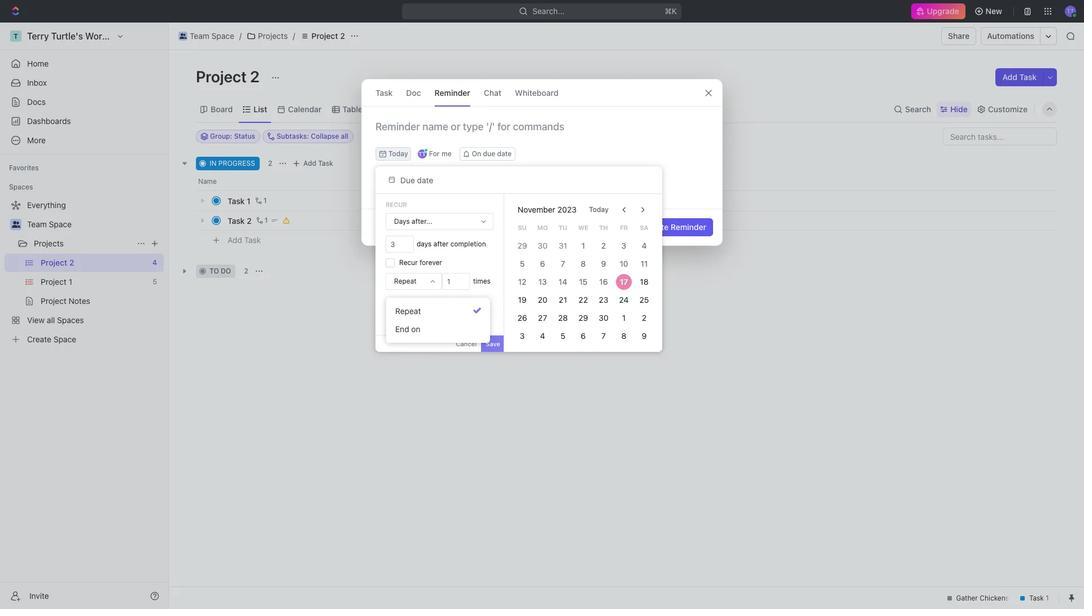 Task type: describe. For each thing, give the bounding box(es) containing it.
favorites button
[[5, 161, 43, 175]]

progress
[[218, 159, 255, 168]]

repeat inside dropdown button
[[394, 277, 416, 286]]

0 horizontal spatial projects link
[[34, 235, 132, 253]]

th
[[599, 224, 608, 231]]

1 button for 1
[[253, 195, 268, 207]]

0 horizontal spatial add task button
[[222, 234, 265, 247]]

search...
[[533, 6, 565, 16]]

tu
[[558, 224, 567, 231]]

docs
[[27, 97, 46, 107]]

we
[[578, 224, 588, 231]]

recur forever
[[399, 259, 442, 267]]

customize button
[[973, 101, 1031, 117]]

user group image inside sidebar navigation
[[12, 221, 20, 228]]

0 horizontal spatial add
[[228, 235, 242, 245]]

docs link
[[5, 93, 164, 111]]

cancel
[[456, 340, 477, 348]]

share
[[948, 31, 970, 41]]

2 / from the left
[[293, 31, 295, 41]]

search button
[[890, 101, 935, 117]]

hide button
[[937, 101, 971, 117]]

calendar
[[288, 104, 322, 114]]

completion
[[450, 240, 486, 248]]

1 for task 1
[[263, 196, 267, 205]]

recur for recur
[[386, 201, 407, 208]]

to do
[[209, 267, 231, 276]]

home link
[[5, 55, 164, 73]]

whiteboard button
[[515, 80, 559, 106]]

list link
[[251, 101, 267, 117]]

table
[[343, 104, 363, 114]]

task 2
[[228, 216, 252, 226]]

search
[[905, 104, 931, 114]]

repeat button
[[391, 303, 486, 321]]

november 2023
[[518, 205, 577, 215]]

Reminder na﻿me or type '/' for commands text field
[[362, 120, 722, 147]]

task 1
[[228, 196, 250, 206]]

in progress
[[209, 159, 255, 168]]

days
[[417, 240, 432, 248]]

0 vertical spatial team space link
[[176, 29, 237, 43]]

add task for leftmost the add task button
[[228, 235, 261, 245]]

0 vertical spatial project 2
[[311, 31, 345, 41]]

in
[[209, 159, 216, 168]]

1 vertical spatial team space link
[[27, 216, 161, 234]]

board link
[[208, 101, 233, 117]]

team space inside tree
[[27, 220, 72, 229]]

automations
[[987, 31, 1034, 41]]

to
[[209, 267, 219, 276]]

1 vertical spatial add task button
[[290, 157, 338, 171]]

automations button
[[981, 28, 1040, 45]]

whiteboard
[[515, 88, 559, 97]]

create reminder button
[[637, 218, 713, 237]]

chat button
[[484, 80, 501, 106]]

favorites
[[9, 164, 39, 172]]

reminder button
[[435, 80, 470, 106]]

assignees
[[471, 132, 504, 141]]

list
[[254, 104, 267, 114]]

times
[[473, 277, 491, 286]]



Task type: vqa. For each thing, say whether or not it's contained in the screenshot.
Invite by email (multiple lines and CSV accepted) Text Field
no



Task type: locate. For each thing, give the bounding box(es) containing it.
0 horizontal spatial team space link
[[27, 216, 161, 234]]

fr
[[620, 224, 628, 231]]

0 horizontal spatial project
[[196, 67, 247, 86]]

end
[[395, 325, 409, 334]]

spaces
[[9, 183, 33, 191]]

tree containing team space
[[5, 196, 164, 349]]

0 horizontal spatial team
[[27, 220, 47, 229]]

reminder right create at the top of page
[[671, 222, 706, 232]]

0 vertical spatial add task button
[[996, 68, 1043, 86]]

recur up repeat dropdown button
[[399, 259, 418, 267]]

2 vertical spatial add
[[228, 235, 242, 245]]

add task button up "customize"
[[996, 68, 1043, 86]]

create
[[644, 222, 669, 232]]

su
[[518, 224, 527, 231]]

on
[[411, 325, 420, 334]]

⌘k
[[665, 6, 677, 16]]

1 vertical spatial team space
[[27, 220, 72, 229]]

sidebar navigation
[[0, 23, 169, 610]]

space inside tree
[[49, 220, 72, 229]]

today button
[[582, 201, 615, 219]]

new button
[[970, 2, 1009, 20]]

2
[[340, 31, 345, 41], [250, 67, 260, 86], [268, 159, 272, 168], [247, 216, 252, 226], [244, 267, 248, 276]]

0 horizontal spatial project 2
[[196, 67, 263, 86]]

board
[[211, 104, 233, 114]]

repeat button
[[386, 274, 442, 290]]

0 horizontal spatial add task
[[228, 235, 261, 245]]

hide
[[950, 104, 968, 114]]

2 vertical spatial add task
[[228, 235, 261, 245]]

upgrade
[[927, 6, 960, 16]]

projects inside sidebar navigation
[[34, 239, 64, 248]]

0 horizontal spatial user group image
[[12, 221, 20, 228]]

add task up "customize"
[[1002, 72, 1037, 82]]

1 vertical spatial projects
[[34, 239, 64, 248]]

1 button right task 1
[[253, 195, 268, 207]]

1 horizontal spatial project 2
[[311, 31, 345, 41]]

add up "customize"
[[1002, 72, 1017, 82]]

days after completion
[[417, 240, 486, 248]]

add task button
[[996, 68, 1043, 86], [290, 157, 338, 171], [222, 234, 265, 247]]

0 vertical spatial space
[[211, 31, 234, 41]]

task
[[1019, 72, 1037, 82], [375, 88, 393, 97], [318, 159, 333, 168], [228, 196, 245, 206], [228, 216, 245, 226], [244, 235, 261, 245]]

after
[[433, 240, 449, 248]]

user group image
[[179, 33, 186, 39], [12, 221, 20, 228]]

end on
[[395, 325, 420, 334]]

add task button down 'task 2' at the top left of page
[[222, 234, 265, 247]]

2 horizontal spatial add
[[1002, 72, 1017, 82]]

today inside today dropdown button
[[388, 150, 408, 158]]

recur for recur forever
[[399, 259, 418, 267]]

home
[[27, 59, 49, 68]]

project
[[311, 31, 338, 41], [196, 67, 247, 86]]

1 horizontal spatial today
[[589, 206, 609, 214]]

inbox link
[[5, 74, 164, 92]]

1 vertical spatial add
[[303, 159, 316, 168]]

1 horizontal spatial team space link
[[176, 29, 237, 43]]

november
[[518, 205, 555, 215]]

1 button
[[253, 195, 268, 207], [254, 215, 270, 226]]

tree inside sidebar navigation
[[5, 196, 164, 349]]

repeat up end on
[[395, 307, 421, 316]]

save
[[486, 340, 500, 348]]

chat
[[484, 88, 501, 97]]

end on button
[[391, 321, 486, 339]]

1 horizontal spatial projects
[[258, 31, 288, 41]]

0 vertical spatial projects link
[[244, 29, 291, 43]]

projects
[[258, 31, 288, 41], [34, 239, 64, 248]]

space
[[211, 31, 234, 41], [49, 220, 72, 229]]

1 for task 2
[[265, 216, 268, 225]]

0 vertical spatial team
[[190, 31, 209, 41]]

1 vertical spatial today
[[589, 206, 609, 214]]

doc button
[[406, 80, 421, 106]]

dialog
[[361, 79, 723, 246]]

0 vertical spatial team space
[[190, 31, 234, 41]]

add down 'task 2' at the top left of page
[[228, 235, 242, 245]]

mo
[[537, 224, 548, 231]]

projects link
[[244, 29, 291, 43], [34, 235, 132, 253]]

1 horizontal spatial projects link
[[244, 29, 291, 43]]

sa
[[640, 224, 648, 231]]

team
[[190, 31, 209, 41], [27, 220, 47, 229]]

1 horizontal spatial reminder
[[671, 222, 706, 232]]

0 horizontal spatial today
[[388, 150, 408, 158]]

repeat down the recur forever on the top left
[[394, 277, 416, 286]]

dialog containing task
[[361, 79, 723, 246]]

add task
[[1002, 72, 1037, 82], [303, 159, 333, 168], [228, 235, 261, 245]]

inbox
[[27, 78, 47, 88]]

project 2 link
[[297, 29, 348, 43]]

dashboards
[[27, 116, 71, 126]]

1 vertical spatial projects link
[[34, 235, 132, 253]]

upgrade link
[[911, 3, 965, 19]]

reminder inside button
[[671, 222, 706, 232]]

0 vertical spatial user group image
[[179, 33, 186, 39]]

do
[[221, 267, 231, 276]]

today button
[[375, 147, 411, 161]]

reminder right "doc"
[[435, 88, 470, 97]]

1 vertical spatial project 2
[[196, 67, 263, 86]]

1 horizontal spatial add task button
[[290, 157, 338, 171]]

add down calendar link
[[303, 159, 316, 168]]

0 vertical spatial reminder
[[435, 88, 470, 97]]

add task down calendar
[[303, 159, 333, 168]]

add task for top the add task button
[[1002, 72, 1037, 82]]

table link
[[340, 101, 363, 117]]

add
[[1002, 72, 1017, 82], [303, 159, 316, 168], [228, 235, 242, 245]]

assignees button
[[456, 130, 509, 143]]

1 vertical spatial repeat
[[395, 307, 421, 316]]

2 horizontal spatial add task
[[1002, 72, 1037, 82]]

new
[[986, 6, 1002, 16]]

1 vertical spatial 1 button
[[254, 215, 270, 226]]

today up th
[[589, 206, 609, 214]]

reminder
[[435, 88, 470, 97], [671, 222, 706, 232]]

1 horizontal spatial add
[[303, 159, 316, 168]]

team inside sidebar navigation
[[27, 220, 47, 229]]

doc
[[406, 88, 421, 97]]

create reminder
[[644, 222, 706, 232]]

forever
[[420, 259, 442, 267]]

share button
[[941, 27, 976, 45]]

today
[[388, 150, 408, 158], [589, 206, 609, 214]]

today inside today button
[[589, 206, 609, 214]]

1 vertical spatial recur
[[399, 259, 418, 267]]

1 / from the left
[[239, 31, 242, 41]]

0 horizontal spatial projects
[[34, 239, 64, 248]]

today down gantt link
[[388, 150, 408, 158]]

add task down 'task 2' at the top left of page
[[228, 235, 261, 245]]

task button
[[375, 80, 393, 106]]

0 vertical spatial projects
[[258, 31, 288, 41]]

1 horizontal spatial team space
[[190, 31, 234, 41]]

repeat inside button
[[395, 307, 421, 316]]

0 vertical spatial project
[[311, 31, 338, 41]]

dashboards link
[[5, 112, 164, 130]]

1 horizontal spatial team
[[190, 31, 209, 41]]

0 horizontal spatial /
[[239, 31, 242, 41]]

1 button for 2
[[254, 215, 270, 226]]

team space link
[[176, 29, 237, 43], [27, 216, 161, 234]]

Due date text field
[[400, 175, 494, 185]]

1 vertical spatial team
[[27, 220, 47, 229]]

1 horizontal spatial user group image
[[179, 33, 186, 39]]

0 vertical spatial repeat
[[394, 277, 416, 286]]

0 vertical spatial recur
[[386, 201, 407, 208]]

1 button right 'task 2' at the top left of page
[[254, 215, 270, 226]]

2 horizontal spatial add task button
[[996, 68, 1043, 86]]

0 vertical spatial add
[[1002, 72, 1017, 82]]

0 vertical spatial add task
[[1002, 72, 1037, 82]]

0 vertical spatial 1 button
[[253, 195, 268, 207]]

1 right task 1
[[263, 196, 267, 205]]

calendar link
[[286, 101, 322, 117]]

1 up 'task 2' at the top left of page
[[247, 196, 250, 206]]

1 horizontal spatial /
[[293, 31, 295, 41]]

1 horizontal spatial project
[[311, 31, 338, 41]]

1 vertical spatial user group image
[[12, 221, 20, 228]]

customize
[[988, 104, 1028, 114]]

Search tasks... text field
[[943, 128, 1056, 145]]

2023
[[557, 205, 577, 215]]

1 vertical spatial add task
[[303, 159, 333, 168]]

invite
[[29, 591, 49, 601]]

1 right 'task 2' at the top left of page
[[265, 216, 268, 225]]

1 horizontal spatial space
[[211, 31, 234, 41]]

1
[[247, 196, 250, 206], [263, 196, 267, 205], [265, 216, 268, 225]]

1 vertical spatial space
[[49, 220, 72, 229]]

gantt link
[[381, 101, 404, 117]]

1 vertical spatial reminder
[[671, 222, 706, 232]]

0 horizontal spatial space
[[49, 220, 72, 229]]

0 vertical spatial today
[[388, 150, 408, 158]]

1 vertical spatial project
[[196, 67, 247, 86]]

task inside dialog
[[375, 88, 393, 97]]

team space
[[190, 31, 234, 41], [27, 220, 72, 229]]

None field
[[386, 236, 414, 253], [442, 273, 470, 290], [386, 236, 414, 253], [442, 273, 470, 290]]

project 2
[[311, 31, 345, 41], [196, 67, 263, 86]]

2 vertical spatial add task button
[[222, 234, 265, 247]]

0 horizontal spatial team space
[[27, 220, 72, 229]]

tree
[[5, 196, 164, 349]]

0 horizontal spatial reminder
[[435, 88, 470, 97]]

gantt
[[383, 104, 404, 114]]

1 horizontal spatial add task
[[303, 159, 333, 168]]

recur down today dropdown button
[[386, 201, 407, 208]]

add task button down calendar link
[[290, 157, 338, 171]]



